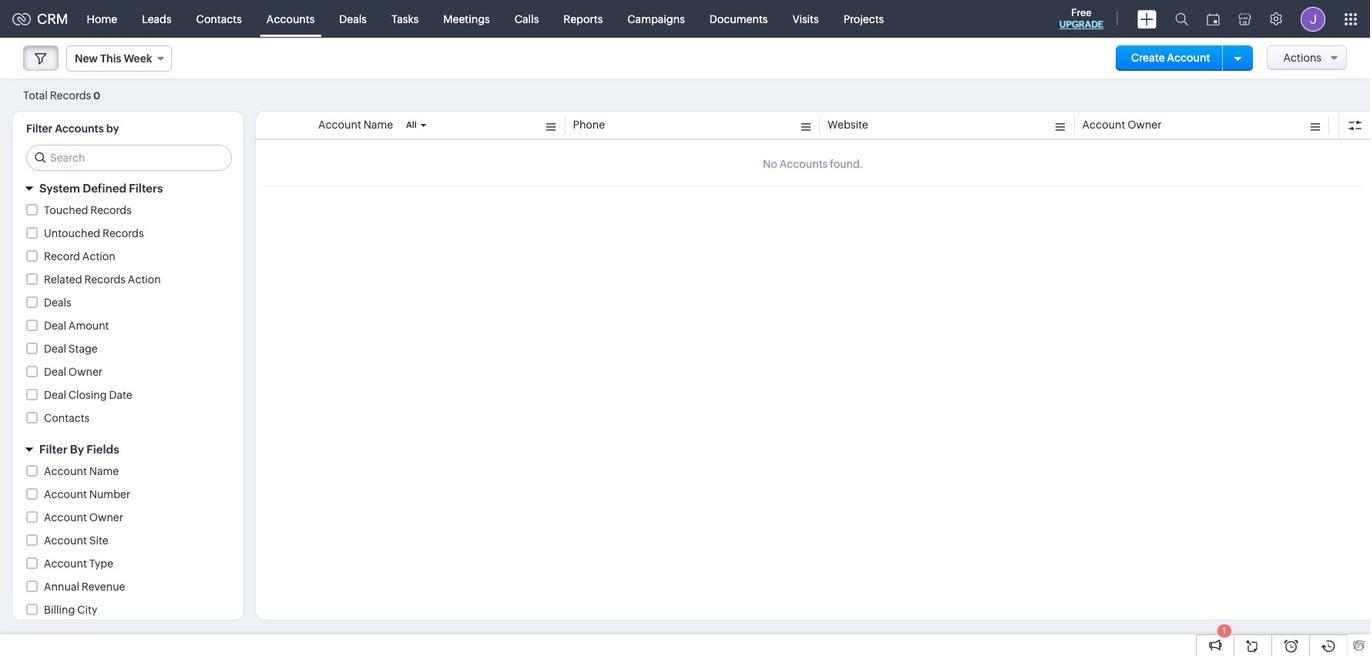 Task type: describe. For each thing, give the bounding box(es) containing it.
create menu element
[[1129, 0, 1166, 37]]

create
[[1132, 52, 1165, 64]]

search element
[[1166, 0, 1198, 38]]

profile image
[[1301, 7, 1326, 31]]

filter by fields button
[[12, 436, 244, 463]]

leads
[[142, 13, 172, 25]]

actions
[[1284, 52, 1322, 64]]

New This Week field
[[66, 45, 172, 72]]

filter by fields
[[39, 443, 119, 456]]

records for touched
[[90, 204, 132, 217]]

related
[[44, 274, 82, 286]]

crm
[[37, 11, 68, 27]]

city
[[77, 604, 97, 617]]

1 vertical spatial contacts
[[44, 412, 90, 425]]

upgrade
[[1060, 19, 1104, 30]]

home link
[[74, 0, 130, 37]]

amount
[[68, 320, 109, 332]]

filter for filter accounts by
[[26, 123, 53, 135]]

crm link
[[12, 11, 68, 27]]

deal for deal owner
[[44, 366, 66, 379]]

accounts inside accounts "link"
[[267, 13, 315, 25]]

total
[[23, 89, 48, 101]]

system defined filters button
[[12, 175, 244, 202]]

this
[[100, 52, 121, 65]]

deal stage
[[44, 343, 98, 355]]

reports
[[564, 13, 603, 25]]

name for account number
[[89, 466, 119, 478]]

filters
[[129, 182, 163, 195]]

1 vertical spatial action
[[128, 274, 161, 286]]

1 vertical spatial owner
[[68, 366, 103, 379]]

create menu image
[[1138, 10, 1157, 28]]

untouched
[[44, 227, 100, 240]]

leads link
[[130, 0, 184, 37]]

number
[[89, 489, 130, 501]]

calls link
[[502, 0, 551, 37]]

free upgrade
[[1060, 7, 1104, 30]]

campaigns
[[628, 13, 685, 25]]

week
[[124, 52, 152, 65]]

account type
[[44, 558, 113, 570]]

logo image
[[12, 13, 31, 25]]

account site
[[44, 535, 108, 547]]

0 vertical spatial deals
[[339, 13, 367, 25]]

1 vertical spatial accounts
[[55, 123, 104, 135]]

name for all
[[364, 119, 393, 131]]

revenue
[[82, 581, 125, 594]]

deal for deal closing date
[[44, 389, 66, 402]]

deal for deal stage
[[44, 343, 66, 355]]

records for total
[[50, 89, 91, 101]]

deal amount
[[44, 320, 109, 332]]

untouched records
[[44, 227, 144, 240]]

billing city
[[44, 604, 97, 617]]

projects link
[[832, 0, 897, 37]]

website
[[828, 119, 869, 131]]

contacts inside contacts link
[[196, 13, 242, 25]]

tasks
[[392, 13, 419, 25]]

projects
[[844, 13, 884, 25]]

billing
[[44, 604, 75, 617]]



Task type: vqa. For each thing, say whether or not it's contained in the screenshot.
DATE
yes



Task type: locate. For each thing, give the bounding box(es) containing it.
closing
[[68, 389, 107, 402]]

0 vertical spatial name
[[364, 119, 393, 131]]

reports link
[[551, 0, 615, 37]]

home
[[87, 13, 117, 25]]

accounts left by
[[55, 123, 104, 135]]

meetings link
[[431, 0, 502, 37]]

new
[[75, 52, 98, 65]]

records down touched records
[[103, 227, 144, 240]]

account name for account number
[[44, 466, 119, 478]]

fields
[[87, 443, 119, 456]]

owner
[[1128, 119, 1162, 131], [68, 366, 103, 379], [89, 512, 123, 524]]

0 horizontal spatial account owner
[[44, 512, 123, 524]]

all
[[406, 120, 417, 130]]

0 horizontal spatial action
[[82, 251, 115, 263]]

name down fields on the left bottom of page
[[89, 466, 119, 478]]

0 horizontal spatial account name
[[44, 466, 119, 478]]

owner up closing at the left
[[68, 366, 103, 379]]

0 horizontal spatial contacts
[[44, 412, 90, 425]]

0 horizontal spatial accounts
[[55, 123, 104, 135]]

record
[[44, 251, 80, 263]]

0 vertical spatial filter
[[26, 123, 53, 135]]

filter for filter by fields
[[39, 443, 68, 456]]

by
[[106, 123, 119, 135]]

contacts down closing at the left
[[44, 412, 90, 425]]

1 horizontal spatial accounts
[[267, 13, 315, 25]]

0 vertical spatial account owner
[[1083, 119, 1162, 131]]

0 horizontal spatial deals
[[44, 297, 71, 309]]

touched records
[[44, 204, 132, 217]]

tasks link
[[379, 0, 431, 37]]

touched
[[44, 204, 88, 217]]

site
[[89, 535, 108, 547]]

deal down deal owner at bottom
[[44, 389, 66, 402]]

0 vertical spatial action
[[82, 251, 115, 263]]

documents
[[710, 13, 768, 25]]

4 deal from the top
[[44, 389, 66, 402]]

deal owner
[[44, 366, 103, 379]]

annual revenue
[[44, 581, 125, 594]]

account inside create account button
[[1167, 52, 1211, 64]]

campaigns link
[[615, 0, 698, 37]]

type
[[89, 558, 113, 570]]

1 vertical spatial name
[[89, 466, 119, 478]]

stage
[[68, 343, 98, 355]]

1 vertical spatial account name
[[44, 466, 119, 478]]

record action
[[44, 251, 115, 263]]

action down untouched records
[[128, 274, 161, 286]]

3 deal from the top
[[44, 366, 66, 379]]

account
[[1167, 52, 1211, 64], [318, 119, 361, 131], [1083, 119, 1126, 131], [44, 466, 87, 478], [44, 489, 87, 501], [44, 512, 87, 524], [44, 535, 87, 547], [44, 558, 87, 570]]

accounts
[[267, 13, 315, 25], [55, 123, 104, 135]]

related records action
[[44, 274, 161, 286]]

date
[[109, 389, 132, 402]]

0
[[93, 90, 100, 101]]

accounts link
[[254, 0, 327, 37]]

records down the record action
[[84, 274, 126, 286]]

account name for all
[[318, 119, 393, 131]]

1 horizontal spatial account owner
[[1083, 119, 1162, 131]]

1 vertical spatial filter
[[39, 443, 68, 456]]

filter inside dropdown button
[[39, 443, 68, 456]]

visits link
[[780, 0, 832, 37]]

records for untouched
[[103, 227, 144, 240]]

system defined filters
[[39, 182, 163, 195]]

annual
[[44, 581, 79, 594]]

account owner down account number
[[44, 512, 123, 524]]

new this week
[[75, 52, 152, 65]]

filter down total
[[26, 123, 53, 135]]

1 deal from the top
[[44, 320, 66, 332]]

account owner
[[1083, 119, 1162, 131], [44, 512, 123, 524]]

phone
[[573, 119, 605, 131]]

2 vertical spatial owner
[[89, 512, 123, 524]]

filter left by
[[39, 443, 68, 456]]

deals link
[[327, 0, 379, 37]]

deal for deal amount
[[44, 320, 66, 332]]

create account
[[1132, 52, 1211, 64]]

action
[[82, 251, 115, 263], [128, 274, 161, 286]]

defined
[[83, 182, 126, 195]]

contacts
[[196, 13, 242, 25], [44, 412, 90, 425]]

visits
[[793, 13, 819, 25]]

filter accounts by
[[26, 123, 119, 135]]

name
[[364, 119, 393, 131], [89, 466, 119, 478]]

1 horizontal spatial name
[[364, 119, 393, 131]]

0 vertical spatial account name
[[318, 119, 393, 131]]

1 vertical spatial account owner
[[44, 512, 123, 524]]

free
[[1072, 7, 1092, 19]]

system
[[39, 182, 80, 195]]

0 vertical spatial contacts
[[196, 13, 242, 25]]

filter
[[26, 123, 53, 135], [39, 443, 68, 456]]

deals down related
[[44, 297, 71, 309]]

account name
[[318, 119, 393, 131], [44, 466, 119, 478]]

create account button
[[1116, 45, 1226, 71]]

1 horizontal spatial account name
[[318, 119, 393, 131]]

0 vertical spatial owner
[[1128, 119, 1162, 131]]

1
[[1223, 627, 1227, 636]]

contacts link
[[184, 0, 254, 37]]

contacts right leads "link"
[[196, 13, 242, 25]]

accounts left "deals" link
[[267, 13, 315, 25]]

deal up deal stage
[[44, 320, 66, 332]]

documents link
[[698, 0, 780, 37]]

search image
[[1176, 12, 1189, 25]]

1 horizontal spatial action
[[128, 274, 161, 286]]

1 vertical spatial deals
[[44, 297, 71, 309]]

action up related records action
[[82, 251, 115, 263]]

2 deal from the top
[[44, 343, 66, 355]]

deals left the tasks link
[[339, 13, 367, 25]]

owner down number
[[89, 512, 123, 524]]

records
[[50, 89, 91, 101], [90, 204, 132, 217], [103, 227, 144, 240], [84, 274, 126, 286]]

1 horizontal spatial contacts
[[196, 13, 242, 25]]

records down the defined at the top of the page
[[90, 204, 132, 217]]

profile element
[[1292, 0, 1335, 37]]

account name left all at the left
[[318, 119, 393, 131]]

deals
[[339, 13, 367, 25], [44, 297, 71, 309]]

deal
[[44, 320, 66, 332], [44, 343, 66, 355], [44, 366, 66, 379], [44, 389, 66, 402]]

account number
[[44, 489, 130, 501]]

deal down deal stage
[[44, 366, 66, 379]]

Search text field
[[27, 146, 231, 170]]

calls
[[515, 13, 539, 25]]

owner down create
[[1128, 119, 1162, 131]]

by
[[70, 443, 84, 456]]

deal left stage
[[44, 343, 66, 355]]

0 vertical spatial accounts
[[267, 13, 315, 25]]

records left 0
[[50, 89, 91, 101]]

account owner down create
[[1083, 119, 1162, 131]]

account name down filter by fields at left
[[44, 466, 119, 478]]

meetings
[[444, 13, 490, 25]]

records for related
[[84, 274, 126, 286]]

deal closing date
[[44, 389, 132, 402]]

0 horizontal spatial name
[[89, 466, 119, 478]]

name left all at the left
[[364, 119, 393, 131]]

calendar image
[[1207, 13, 1220, 25]]

1 horizontal spatial deals
[[339, 13, 367, 25]]

total records 0
[[23, 89, 100, 101]]



